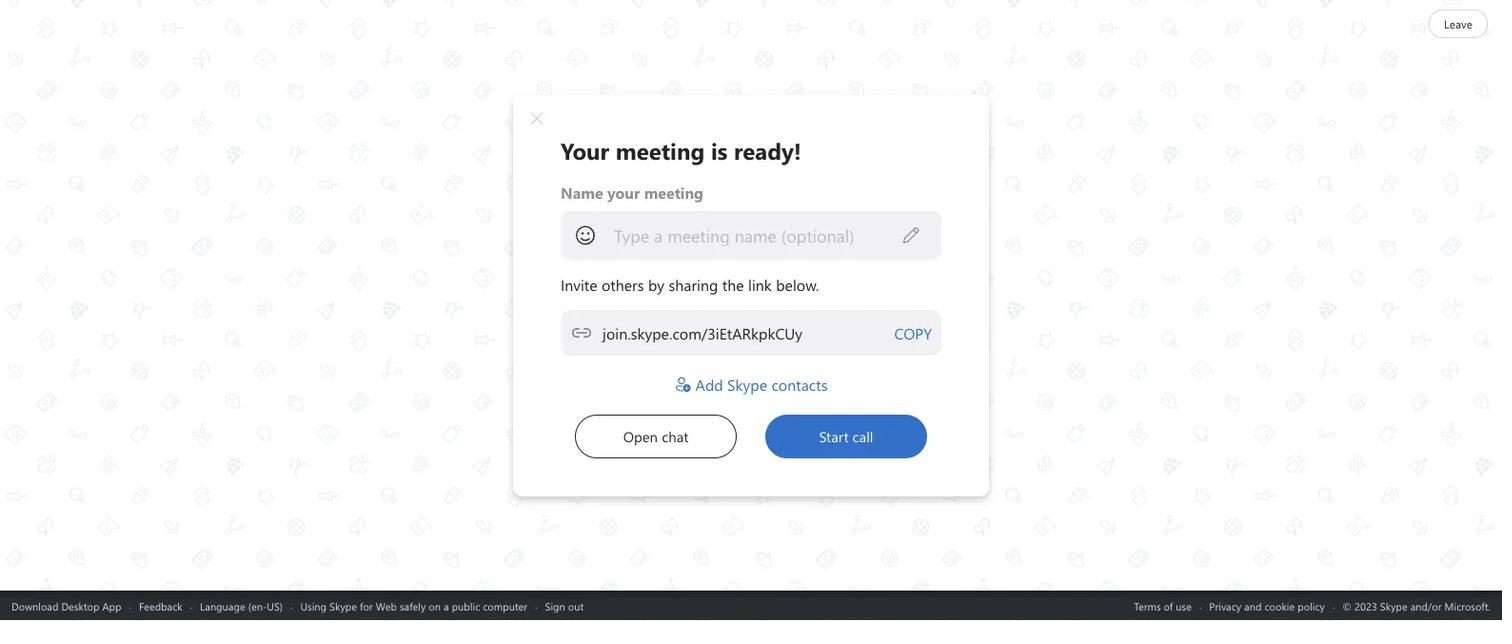Task type: describe. For each thing, give the bounding box(es) containing it.
Type a meeting name (optional) text field
[[613, 224, 902, 246]]

sign
[[545, 599, 565, 614]]

download
[[11, 599, 58, 614]]

language (en-us)
[[200, 599, 283, 614]]

of
[[1164, 599, 1173, 614]]

feedback link
[[139, 599, 183, 614]]

web
[[376, 599, 397, 614]]

use
[[1176, 599, 1192, 614]]

cookie
[[1265, 599, 1295, 614]]

policy
[[1298, 599, 1325, 614]]

on
[[429, 599, 441, 614]]

sign out
[[545, 599, 584, 614]]

and
[[1245, 599, 1262, 614]]

for
[[360, 599, 373, 614]]



Task type: vqa. For each thing, say whether or not it's contained in the screenshot.
just in the Ask me any type of question, like finding vegan restaurants in Cambridge, itinerary for your trip to Europe or drafting a story for curious kids. In groups, remember to mention me with @Bing. I'm an AI preview, so I'm still learning. Sometimes I might say something weird. Don't get mad at me, I'm just trying to get better! If you want to start over, type
no



Task type: locate. For each thing, give the bounding box(es) containing it.
(en-
[[248, 599, 267, 614]]

download desktop app link
[[11, 599, 121, 614]]

sign out link
[[545, 599, 584, 614]]

language
[[200, 599, 245, 614]]

a
[[444, 599, 449, 614]]

safely
[[400, 599, 426, 614]]

terms
[[1134, 599, 1161, 614]]

feedback
[[139, 599, 183, 614]]

download desktop app
[[11, 599, 121, 614]]

language (en-us) link
[[200, 599, 283, 614]]

using skype for web safely on a public computer link
[[300, 599, 528, 614]]

privacy and cookie policy link
[[1210, 599, 1325, 614]]

out
[[568, 599, 584, 614]]

public
[[452, 599, 480, 614]]

terms of use link
[[1134, 599, 1192, 614]]

us)
[[267, 599, 283, 614]]

terms of use
[[1134, 599, 1192, 614]]

desktop
[[61, 599, 99, 614]]

skype
[[329, 599, 357, 614]]

app
[[102, 599, 121, 614]]

using skype for web safely on a public computer
[[300, 599, 528, 614]]

computer
[[483, 599, 528, 614]]

privacy
[[1210, 599, 1242, 614]]

using
[[300, 599, 327, 614]]

privacy and cookie policy
[[1210, 599, 1325, 614]]



